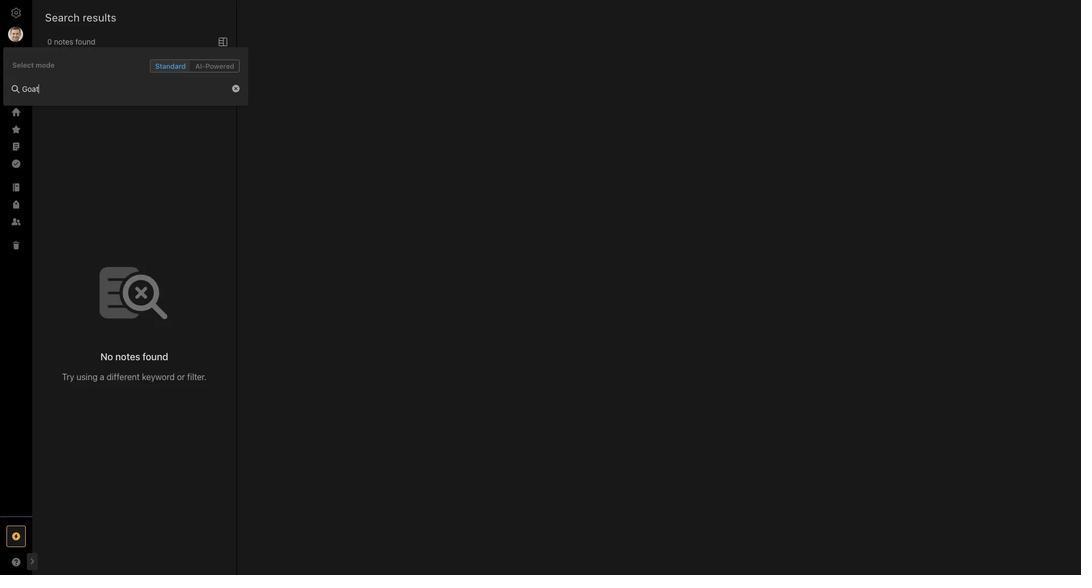 Task type: vqa. For each thing, say whether or not it's contained in the screenshot.
second Untitled button from the top of the row group containing Untitled
no



Task type: describe. For each thing, give the bounding box(es) containing it.
try using a different keyword or filter.
[[62, 372, 207, 382]]

powered
[[205, 62, 234, 70]]

select mode
[[12, 61, 55, 69]]

filter.
[[187, 372, 207, 382]]

note window - empty element
[[237, 0, 1081, 576]]

Search text field
[[19, 81, 211, 97]]

search
[[45, 11, 80, 23]]

Search results field
[[3, 101, 248, 106]]

found for 0 notes found
[[75, 37, 95, 46]]

standard tab
[[151, 61, 190, 71]]

ai-
[[195, 62, 205, 70]]

a
[[100, 372, 104, 382]]

notes for no
[[115, 351, 140, 362]]

mode
[[36, 61, 55, 69]]

results
[[83, 11, 117, 23]]

notes for 0
[[54, 37, 73, 46]]

edit search image
[[6, 51, 26, 70]]

click to expand image
[[28, 556, 36, 569]]

using
[[77, 372, 98, 382]]

keyword
[[142, 372, 175, 382]]

upgrade image
[[10, 530, 23, 543]]



Task type: locate. For each thing, give the bounding box(es) containing it.
or
[[177, 372, 185, 382]]

tree
[[0, 104, 32, 517]]

ai-powered tab
[[191, 61, 239, 71]]

0 horizontal spatial found
[[75, 37, 95, 46]]

found
[[75, 37, 95, 46], [143, 351, 168, 362]]

no notes found
[[100, 351, 168, 362]]

try
[[62, 372, 74, 382]]

0 horizontal spatial notes
[[54, 37, 73, 46]]

select
[[12, 61, 34, 69]]

notes up different
[[115, 351, 140, 362]]

no
[[100, 351, 113, 362]]

notes right 0
[[54, 37, 73, 46]]

0 vertical spatial found
[[75, 37, 95, 46]]

found down search results
[[75, 37, 95, 46]]

notes
[[54, 37, 73, 46], [115, 351, 140, 362]]

0 notes found
[[47, 37, 95, 46]]

0 vertical spatial notes
[[54, 37, 73, 46]]

home image
[[10, 106, 23, 119]]

found up keyword
[[143, 351, 168, 362]]

different
[[107, 372, 140, 382]]

found for no notes found
[[143, 351, 168, 362]]

search results
[[45, 11, 117, 23]]

1 horizontal spatial found
[[143, 351, 168, 362]]

ai-powered
[[195, 62, 234, 70]]

1 horizontal spatial notes
[[115, 351, 140, 362]]

settings image
[[10, 6, 23, 19]]

None search field
[[19, 81, 232, 97]]

1 vertical spatial notes
[[115, 351, 140, 362]]

standard
[[155, 62, 186, 70]]

0
[[47, 37, 52, 46]]

1 vertical spatial found
[[143, 351, 168, 362]]



